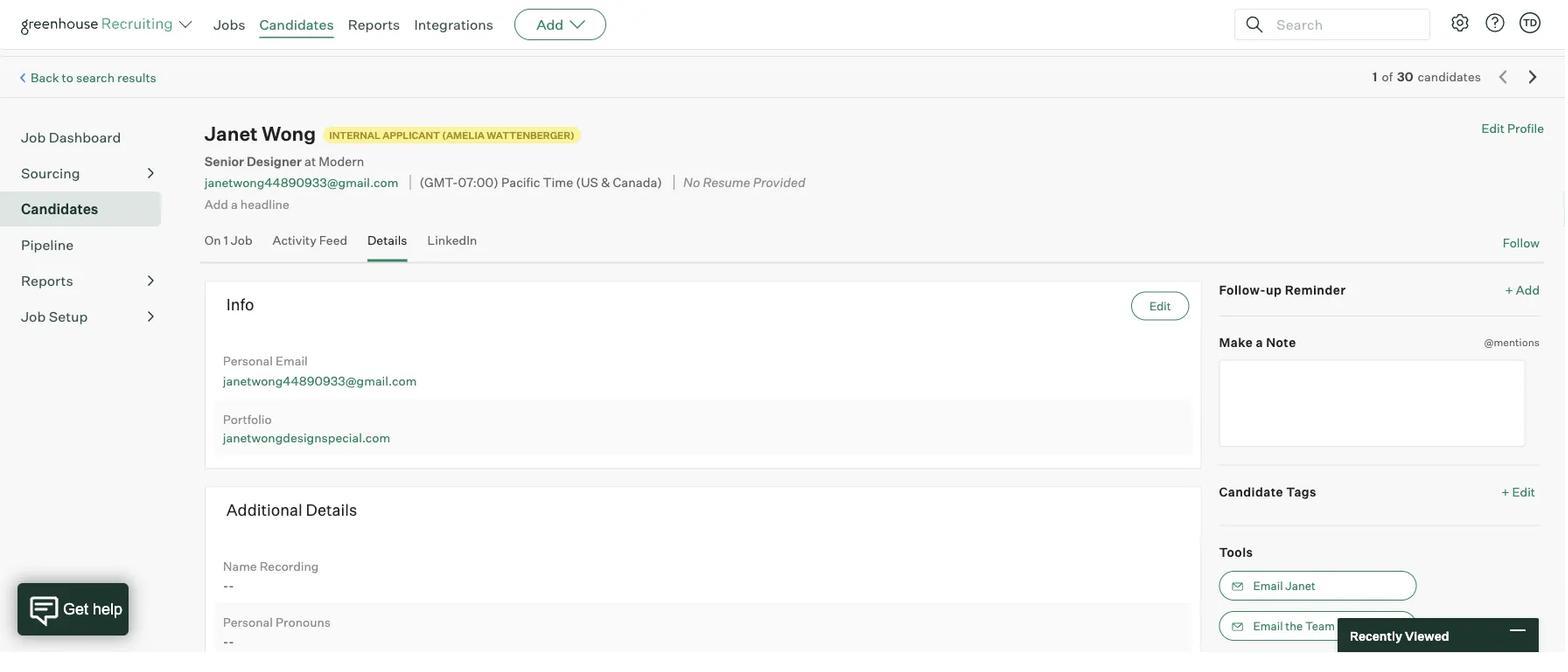 Task type: describe. For each thing, give the bounding box(es) containing it.
30
[[1398, 69, 1414, 85]]

applicant
[[383, 129, 440, 141]]

1 inside on 1 job link
[[224, 233, 228, 248]]

up
[[1266, 282, 1282, 298]]

+ edit link
[[1498, 480, 1540, 504]]

(gmt-
[[420, 175, 458, 190]]

follow
[[1503, 236, 1540, 251]]

&
[[601, 175, 610, 190]]

job setup link
[[21, 306, 154, 327]]

0 vertical spatial janetwong44890933@gmail.com link
[[205, 175, 399, 190]]

name
[[223, 559, 257, 575]]

td button
[[1520, 12, 1541, 33]]

janet wong
[[205, 122, 316, 146]]

follow link
[[1503, 235, 1540, 252]]

reminder
[[1285, 282, 1346, 298]]

wong
[[262, 122, 316, 146]]

feed
[[319, 233, 348, 248]]

activity feed
[[273, 233, 348, 248]]

on
[[205, 233, 221, 248]]

additional
[[227, 501, 302, 520]]

+ for + edit
[[1502, 485, 1510, 500]]

follow-
[[1220, 282, 1266, 298]]

internal applicant (amelia wattenberger)
[[329, 129, 575, 141]]

+ add
[[1506, 282, 1540, 298]]

add for add a headline
[[205, 196, 228, 212]]

team
[[1306, 620, 1336, 634]]

activity feed link
[[273, 233, 348, 259]]

1 horizontal spatial candidates link
[[260, 16, 334, 33]]

to
[[62, 70, 73, 85]]

@mentions
[[1485, 336, 1540, 349]]

@mentions link
[[1485, 334, 1540, 351]]

name recording --
[[223, 559, 319, 594]]

setup
[[49, 308, 88, 326]]

janetwongdesignspecial.com
[[223, 431, 390, 446]]

a for make
[[1256, 335, 1264, 351]]

add for add
[[537, 16, 564, 33]]

candidate
[[1220, 485, 1284, 500]]

email inside personal email janetwong44890933@gmail.com
[[276, 354, 308, 369]]

integrations link
[[414, 16, 494, 33]]

1 vertical spatial janetwong44890933@gmail.com link
[[223, 374, 417, 389]]

email janet button
[[1220, 572, 1417, 601]]

email the team
[[1254, 620, 1336, 634]]

configure image
[[1450, 12, 1471, 33]]

back
[[31, 70, 59, 85]]

(50)
[[21, 30, 46, 45]]

senior designer at modern
[[205, 153, 364, 169]]

email the team button
[[1220, 612, 1417, 642]]

integrations
[[414, 16, 494, 33]]

1 vertical spatial details
[[306, 501, 357, 520]]

job setup
[[21, 308, 88, 326]]

personal email janetwong44890933@gmail.com
[[223, 354, 417, 389]]

+ for + add
[[1506, 282, 1514, 298]]

edit inside 'link'
[[1513, 485, 1536, 500]]

jobs
[[214, 16, 246, 33]]

portfolio
[[223, 412, 272, 427]]

job for job dashboard
[[21, 129, 46, 146]]

provided
[[753, 175, 806, 190]]

follow-up reminder
[[1220, 282, 1346, 298]]

jobs link
[[214, 16, 246, 33]]

portfolio janetwongdesignspecial.com
[[223, 412, 390, 446]]

headline
[[240, 196, 289, 212]]

td
[[1524, 17, 1538, 28]]

edit link
[[1132, 292, 1190, 321]]

no
[[684, 175, 700, 190]]

2 vertical spatial add
[[1517, 282, 1540, 298]]

no resume provided
[[684, 175, 806, 190]]

wattenberger)
[[487, 129, 575, 141]]

dashboard
[[49, 129, 121, 146]]

senior
[[205, 153, 244, 169]]

modern
[[319, 153, 364, 169]]

pipeline link
[[21, 235, 154, 256]]

resume
[[703, 175, 751, 190]]

at
[[305, 153, 316, 169]]

search
[[76, 70, 115, 85]]

1 horizontal spatial reports link
[[348, 16, 400, 33]]

back to search results
[[31, 70, 156, 85]]

janet inside email janet button
[[1286, 579, 1316, 593]]



Task type: vqa. For each thing, say whether or not it's contained in the screenshot.
keep
no



Task type: locate. For each thing, give the bounding box(es) containing it.
a left headline
[[231, 196, 238, 212]]

0 vertical spatial janetwong44890933@gmail.com
[[205, 175, 399, 190]]

recently viewed
[[1350, 629, 1450, 644]]

0 vertical spatial edit
[[1482, 121, 1505, 136]]

add a headline
[[205, 196, 289, 212]]

of
[[1382, 69, 1393, 85]]

email for email janet
[[1254, 579, 1284, 593]]

1 vertical spatial job
[[231, 233, 253, 248]]

additional details
[[227, 501, 357, 520]]

viewed
[[1406, 629, 1450, 644]]

janetwong44890933@gmail.com link up portfolio janetwongdesignspecial.com
[[223, 374, 417, 389]]

0 horizontal spatial details
[[306, 501, 357, 520]]

1 horizontal spatial a
[[1256, 335, 1264, 351]]

pronouns
[[276, 615, 331, 630]]

designer
[[247, 153, 302, 169]]

janetwong44890933@gmail.com link down at
[[205, 175, 399, 190]]

edit for edit profile
[[1482, 121, 1505, 136]]

candidates right jobs
[[260, 16, 334, 33]]

0 vertical spatial reports link
[[348, 16, 400, 33]]

back to search results link
[[31, 70, 156, 85]]

0 vertical spatial +
[[1506, 282, 1514, 298]]

add inside popup button
[[537, 16, 564, 33]]

sourcing link
[[21, 163, 154, 184]]

0 vertical spatial 1
[[1373, 69, 1378, 85]]

tools
[[1220, 545, 1254, 560]]

personal down info
[[223, 354, 273, 369]]

candidate tags
[[1220, 485, 1317, 500]]

email up the email the team
[[1254, 579, 1284, 593]]

internal
[[329, 129, 381, 141]]

0 horizontal spatial candidates
[[21, 201, 98, 218]]

janet up the at the bottom right
[[1286, 579, 1316, 593]]

1 horizontal spatial reports
[[348, 16, 400, 33]]

profile
[[1508, 121, 1545, 136]]

1 left of
[[1373, 69, 1378, 85]]

on 1 job
[[205, 233, 253, 248]]

candidates link right jobs
[[260, 16, 334, 33]]

+ inside + edit 'link'
[[1502, 485, 1510, 500]]

linkedin
[[427, 233, 477, 248]]

make a note
[[1220, 335, 1297, 351]]

personal for janetwong44890933@gmail.com
[[223, 354, 273, 369]]

job inside "link"
[[21, 308, 46, 326]]

1 vertical spatial reports
[[21, 272, 73, 290]]

recently
[[1350, 629, 1403, 644]]

job dashboard link
[[21, 127, 154, 148]]

1 horizontal spatial janet
[[1286, 579, 1316, 593]]

the
[[1286, 620, 1303, 634]]

1 vertical spatial janetwong44890933@gmail.com
[[223, 374, 417, 389]]

details link
[[368, 233, 407, 259]]

janetwongdesignspecial.com link
[[223, 431, 390, 446]]

a left note
[[1256, 335, 1264, 351]]

personal inside the personal pronouns --
[[223, 615, 273, 630]]

0 horizontal spatial candidates link
[[21, 199, 154, 220]]

2 horizontal spatial edit
[[1513, 485, 1536, 500]]

2 horizontal spatial add
[[1517, 282, 1540, 298]]

(us
[[576, 175, 599, 190]]

0 vertical spatial job
[[21, 129, 46, 146]]

1 vertical spatial reports link
[[21, 271, 154, 292]]

0 vertical spatial personal
[[223, 354, 273, 369]]

1 vertical spatial candidates link
[[21, 199, 154, 220]]

candidates down sourcing
[[21, 201, 98, 218]]

0 vertical spatial add
[[537, 16, 564, 33]]

email janet
[[1254, 579, 1316, 593]]

reports left integrations link
[[348, 16, 400, 33]]

1 horizontal spatial 1
[[1373, 69, 1378, 85]]

linkedin link
[[427, 233, 477, 259]]

0 horizontal spatial janet
[[205, 122, 258, 146]]

add
[[537, 16, 564, 33], [205, 196, 228, 212], [1517, 282, 1540, 298]]

greenhouse recruiting image
[[21, 14, 179, 35]]

activity
[[273, 233, 317, 248]]

1 vertical spatial a
[[1256, 335, 1264, 351]]

janet
[[205, 122, 258, 146], [1286, 579, 1316, 593]]

reports link
[[348, 16, 400, 33], [21, 271, 154, 292]]

personal pronouns --
[[223, 615, 331, 649]]

+ add link
[[1506, 281, 1540, 299]]

1 of 30 candidates
[[1373, 69, 1482, 85]]

1 vertical spatial janet
[[1286, 579, 1316, 593]]

1 horizontal spatial details
[[368, 233, 407, 248]]

pacific
[[501, 175, 540, 190]]

0 vertical spatial reports
[[348, 16, 400, 33]]

1 personal from the top
[[223, 354, 273, 369]]

personal
[[223, 354, 273, 369], [223, 615, 273, 630]]

job right on
[[231, 233, 253, 248]]

job for job setup
[[21, 308, 46, 326]]

janetwong44890933@gmail.com down at
[[205, 175, 399, 190]]

a
[[231, 196, 238, 212], [1256, 335, 1264, 351]]

1 vertical spatial candidates
[[21, 201, 98, 218]]

time
[[543, 175, 573, 190]]

candidates link down sourcing link
[[21, 199, 154, 220]]

janetwong44890933@gmail.com link
[[205, 175, 399, 190], [223, 374, 417, 389]]

0 horizontal spatial add
[[205, 196, 228, 212]]

(amelia
[[442, 129, 485, 141]]

reports link up job setup "link"
[[21, 271, 154, 292]]

0 vertical spatial candidates link
[[260, 16, 334, 33]]

canada)
[[613, 175, 663, 190]]

1 right on
[[224, 233, 228, 248]]

pipeline
[[21, 236, 74, 254]]

1
[[1373, 69, 1378, 85], [224, 233, 228, 248]]

0 vertical spatial email
[[276, 354, 308, 369]]

1 horizontal spatial add
[[537, 16, 564, 33]]

edit for edit
[[1150, 299, 1171, 313]]

reports down pipeline
[[21, 272, 73, 290]]

add button
[[515, 9, 607, 40]]

email inside email the team "button"
[[1254, 620, 1284, 634]]

None text field
[[1220, 360, 1526, 448]]

1 vertical spatial 1
[[224, 233, 228, 248]]

0 vertical spatial candidates
[[260, 16, 334, 33]]

edit profile
[[1482, 121, 1545, 136]]

+ edit
[[1502, 485, 1536, 500]]

2 vertical spatial edit
[[1513, 485, 1536, 500]]

recording
[[260, 559, 319, 575]]

1 horizontal spatial edit
[[1482, 121, 1505, 136]]

2 personal from the top
[[223, 615, 273, 630]]

details right additional
[[306, 501, 357, 520]]

1 vertical spatial edit
[[1150, 299, 1171, 313]]

a for add
[[231, 196, 238, 212]]

0 horizontal spatial 1
[[224, 233, 228, 248]]

personal down the name recording --
[[223, 615, 273, 630]]

tags
[[1287, 485, 1317, 500]]

candidates
[[1418, 69, 1482, 85]]

+ inside + add link
[[1506, 282, 1514, 298]]

make
[[1220, 335, 1253, 351]]

details
[[368, 233, 407, 248], [306, 501, 357, 520]]

email up portfolio janetwongdesignspecial.com
[[276, 354, 308, 369]]

janet up senior
[[205, 122, 258, 146]]

(gmt-07:00) pacific time (us & canada)
[[420, 175, 663, 190]]

0 horizontal spatial reports
[[21, 272, 73, 290]]

0 vertical spatial a
[[231, 196, 238, 212]]

job
[[21, 129, 46, 146], [231, 233, 253, 248], [21, 308, 46, 326]]

email left the at the bottom right
[[1254, 620, 1284, 634]]

janetwong44890933@gmail.com up portfolio janetwongdesignspecial.com
[[223, 374, 417, 389]]

sourcing
[[21, 165, 80, 182]]

1 vertical spatial add
[[205, 196, 228, 212]]

0 vertical spatial details
[[368, 233, 407, 248]]

td button
[[1517, 9, 1545, 37]]

1 vertical spatial +
[[1502, 485, 1510, 500]]

07:00)
[[458, 175, 499, 190]]

reports
[[348, 16, 400, 33], [21, 272, 73, 290]]

edit
[[1482, 121, 1505, 136], [1150, 299, 1171, 313], [1513, 485, 1536, 500]]

1 vertical spatial email
[[1254, 579, 1284, 593]]

0 horizontal spatial a
[[231, 196, 238, 212]]

0 horizontal spatial edit
[[1150, 299, 1171, 313]]

job left the setup
[[21, 308, 46, 326]]

candidates
[[260, 16, 334, 33], [21, 201, 98, 218]]

1 horizontal spatial candidates
[[260, 16, 334, 33]]

-
[[223, 579, 229, 594], [229, 579, 234, 594], [223, 634, 229, 649], [229, 634, 234, 649]]

email inside email janet button
[[1254, 579, 1284, 593]]

job up sourcing
[[21, 129, 46, 146]]

0 vertical spatial janet
[[205, 122, 258, 146]]

2 vertical spatial job
[[21, 308, 46, 326]]

reports link left integrations link
[[348, 16, 400, 33]]

info
[[227, 295, 254, 315]]

email for email the team
[[1254, 620, 1284, 634]]

0 horizontal spatial reports link
[[21, 271, 154, 292]]

Search text field
[[1273, 12, 1414, 37]]

personal inside personal email janetwong44890933@gmail.com
[[223, 354, 273, 369]]

edit profile link
[[1482, 121, 1545, 136]]

2 vertical spatial email
[[1254, 620, 1284, 634]]

personal for -
[[223, 615, 273, 630]]

results
[[117, 70, 156, 85]]

1 vertical spatial personal
[[223, 615, 273, 630]]

details right feed
[[368, 233, 407, 248]]



